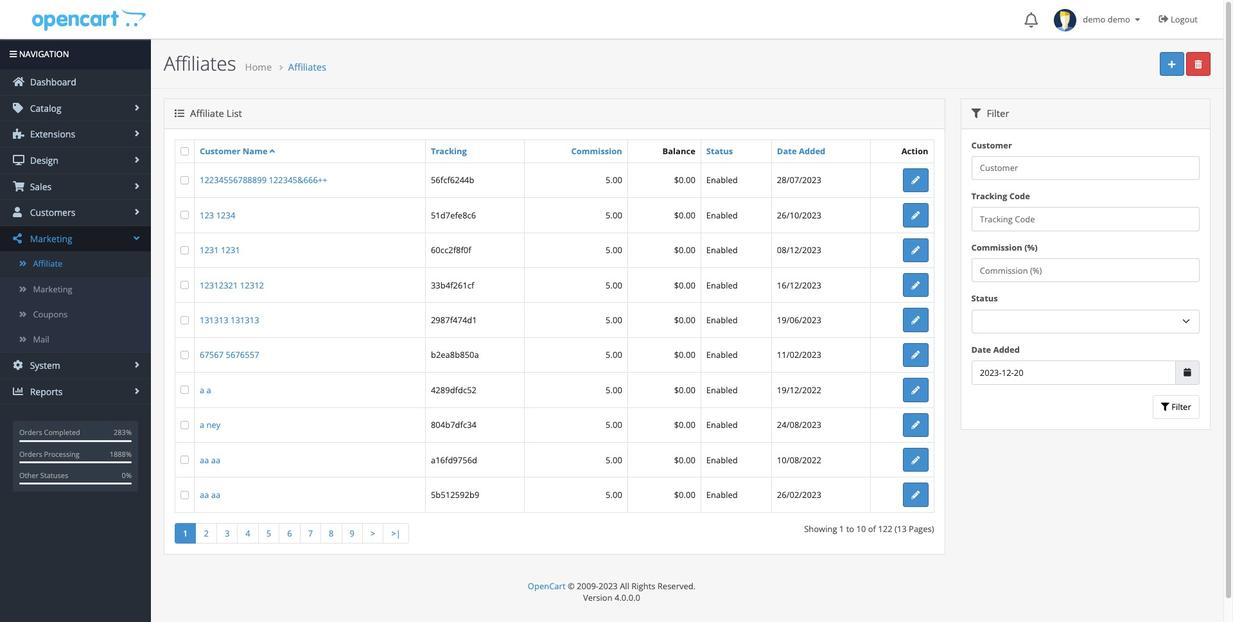 Task type: locate. For each thing, give the bounding box(es) containing it.
demo right demo demo image
[[1084, 13, 1106, 25]]

131313 up 5676557
[[231, 314, 259, 326]]

orders
[[19, 428, 42, 437], [19, 449, 42, 459]]

$0.00 for 24/08/2023
[[675, 419, 696, 431]]

a for a
[[200, 384, 205, 396]]

9 5.00 from the top
[[606, 454, 623, 466]]

0 horizontal spatial 1231
[[200, 244, 219, 256]]

4 5.00 from the top
[[606, 279, 623, 291]]

2 131313 from the left
[[231, 314, 259, 326]]

8 enabled from the top
[[707, 419, 738, 431]]

5.00 for a16fd9756d
[[606, 454, 623, 466]]

edit image
[[912, 176, 920, 185], [912, 281, 920, 290], [912, 351, 920, 360], [912, 386, 920, 395], [912, 456, 920, 464]]

sign out alt image
[[1160, 14, 1169, 24]]

1 horizontal spatial 131313
[[231, 314, 259, 326]]

0 vertical spatial aa aa link
[[200, 454, 221, 466]]

0 vertical spatial aa aa
[[200, 454, 221, 466]]

>| link
[[383, 523, 409, 544]]

edit image for 28/07/2023
[[912, 176, 920, 185]]

edit image
[[912, 211, 920, 220], [912, 246, 920, 255], [912, 316, 920, 325], [912, 421, 920, 429], [912, 491, 920, 499]]

2 5.00 from the top
[[606, 209, 623, 221]]

edit image for 19/12/2022
[[912, 386, 920, 395]]

2 marketing link from the top
[[0, 277, 151, 302]]

0 vertical spatial marketing
[[28, 232, 72, 245]]

opencart © 2009-2023 all rights reserved. version 4.0.0.0
[[528, 580, 696, 604]]

5.00 for 56fcf6244b
[[606, 174, 623, 186]]

date added
[[778, 145, 826, 157], [972, 344, 1021, 355]]

1 horizontal spatial affiliate
[[190, 107, 224, 120]]

67567 5676557
[[200, 349, 259, 361]]

1 vertical spatial filter
[[1170, 401, 1192, 413]]

tracking left code
[[972, 190, 1008, 202]]

tracking code
[[972, 190, 1031, 202]]

0 vertical spatial filter
[[985, 107, 1010, 120]]

filter image
[[972, 109, 982, 118]]

aa aa link down a ney link at the bottom of page
[[200, 454, 221, 466]]

2 demo from the left
[[1109, 13, 1131, 25]]

804b7dfc34
[[431, 419, 477, 431]]

3 $0.00 from the top
[[675, 244, 696, 256]]

enabled for 10/08/2022
[[707, 454, 738, 466]]

customer down filter image
[[972, 139, 1013, 151]]

marketing link up the coupons
[[0, 277, 151, 302]]

aa aa down a ney link at the bottom of page
[[200, 454, 221, 466]]

12312
[[240, 279, 264, 291]]

commission for commission 'link'
[[572, 145, 623, 157]]

1 vertical spatial aa aa link
[[200, 489, 221, 501]]

28/07/2023
[[778, 174, 822, 186]]

10
[[857, 523, 867, 535]]

reports
[[28, 385, 63, 398]]

affiliates
[[164, 50, 236, 76], [288, 60, 327, 73]]

orders up orders processing
[[19, 428, 42, 437]]

5.00 for b2ea8b850a
[[606, 349, 623, 361]]

1 vertical spatial affiliate
[[33, 258, 63, 270]]

tag image
[[13, 103, 24, 113]]

0 horizontal spatial customer
[[200, 145, 241, 157]]

7
[[308, 528, 313, 539]]

edit image for 10/08/2022
[[912, 456, 920, 464]]

1 horizontal spatial commission
[[972, 242, 1023, 253]]

5 enabled from the top
[[707, 314, 738, 326]]

2 aa aa link from the top
[[200, 489, 221, 501]]

orders for orders completed
[[19, 428, 42, 437]]

6 enabled from the top
[[707, 349, 738, 361]]

1 marketing link from the top
[[0, 226, 151, 252]]

0 vertical spatial date added
[[778, 145, 826, 157]]

bell image
[[1025, 12, 1039, 28]]

5 $0.00 from the top
[[675, 314, 696, 326]]

date added link
[[778, 145, 826, 157]]

1 horizontal spatial demo
[[1109, 13, 1131, 25]]

0 horizontal spatial 131313
[[200, 314, 229, 326]]

1 horizontal spatial customer
[[972, 139, 1013, 151]]

aa aa link for 5b512592b9
[[200, 489, 221, 501]]

0 horizontal spatial affiliate
[[33, 258, 63, 270]]

2 enabled from the top
[[707, 209, 738, 221]]

4.0.0.0
[[615, 592, 641, 604]]

None checkbox
[[181, 211, 189, 219], [181, 316, 189, 324], [181, 351, 189, 359], [181, 386, 189, 394], [181, 491, 189, 499], [181, 211, 189, 219], [181, 316, 189, 324], [181, 351, 189, 359], [181, 386, 189, 394], [181, 491, 189, 499]]

home image
[[13, 77, 24, 87]]

10 $0.00 from the top
[[675, 489, 696, 501]]

0 horizontal spatial affiliates
[[164, 50, 236, 76]]

0 vertical spatial status
[[707, 145, 733, 157]]

11/02/2023
[[778, 349, 822, 361]]

0 horizontal spatial demo
[[1084, 13, 1106, 25]]

123 1234 link
[[200, 209, 236, 221]]

customer name link
[[200, 145, 275, 157]]

of
[[869, 523, 877, 535]]

a ney
[[200, 419, 221, 431]]

edit image for 16/12/2023
[[912, 281, 920, 290]]

marketing down customers
[[28, 232, 72, 245]]

1 vertical spatial aa aa
[[200, 489, 221, 501]]

8 5.00 from the top
[[606, 419, 623, 431]]

customer
[[972, 139, 1013, 151], [200, 145, 241, 157]]

1 aa aa link from the top
[[200, 454, 221, 466]]

marketing link
[[0, 226, 151, 252], [0, 277, 151, 302]]

4 link
[[237, 523, 259, 544]]

showing
[[805, 523, 838, 535]]

affiliates right the "home"
[[288, 60, 327, 73]]

edit image for 24/08/2023
[[912, 421, 920, 429]]

aa aa up 2
[[200, 489, 221, 501]]

9 enabled from the top
[[707, 454, 738, 466]]

6 $0.00 from the top
[[675, 349, 696, 361]]

tracking for tracking code
[[972, 190, 1008, 202]]

131313 up the 67567 at the bottom of page
[[200, 314, 229, 326]]

aa aa
[[200, 454, 221, 466], [200, 489, 221, 501]]

$0.00 for 08/12/2023
[[675, 244, 696, 256]]

demo demo image
[[1055, 9, 1077, 32]]

1 $0.00 from the top
[[675, 174, 696, 186]]

2 $0.00 from the top
[[675, 209, 696, 221]]

0 vertical spatial tracking
[[431, 145, 467, 157]]

enabled for 19/12/2022
[[707, 384, 738, 396]]

6 link
[[279, 523, 301, 544]]

status down commission (%)
[[972, 293, 999, 304]]

affiliates up the affiliate list
[[164, 50, 236, 76]]

status right balance
[[707, 145, 733, 157]]

1 left 2
[[183, 528, 188, 539]]

2 orders from the top
[[19, 449, 42, 459]]

edit image for 11/02/2023
[[912, 351, 920, 360]]

1 horizontal spatial 1231
[[221, 244, 240, 256]]

0 vertical spatial orders
[[19, 428, 42, 437]]

filter for filter image
[[985, 107, 1010, 120]]

1 5.00 from the top
[[606, 174, 623, 186]]

1 horizontal spatial date added
[[972, 344, 1021, 355]]

aa
[[200, 454, 209, 466], [211, 454, 221, 466], [200, 489, 209, 501], [211, 489, 221, 501]]

0 horizontal spatial commission
[[572, 145, 623, 157]]

tracking for tracking link
[[431, 145, 467, 157]]

1 vertical spatial date added
[[972, 344, 1021, 355]]

7 enabled from the top
[[707, 384, 738, 396]]

51d7efe8c6
[[431, 209, 476, 221]]

aa aa link for a16fd9756d
[[200, 454, 221, 466]]

customer up 12234556788899
[[200, 145, 241, 157]]

1 orders from the top
[[19, 428, 42, 437]]

1 edit image from the top
[[912, 211, 920, 220]]

131313 131313 link
[[200, 314, 259, 326]]

added
[[800, 145, 826, 157], [994, 344, 1021, 355]]

home
[[245, 60, 272, 73]]

2 edit image from the top
[[912, 246, 920, 255]]

enabled for 16/12/2023
[[707, 279, 738, 291]]

5 link
[[258, 523, 280, 544]]

affiliate
[[190, 107, 224, 120], [33, 258, 63, 270]]

edit image for 19/06/2023
[[912, 316, 920, 325]]

3 5.00 from the top
[[606, 244, 623, 256]]

status
[[707, 145, 733, 157], [972, 293, 999, 304]]

edit image for 26/02/2023
[[912, 491, 920, 499]]

3 edit image from the top
[[912, 351, 920, 360]]

to
[[847, 523, 855, 535]]

a for ney
[[200, 419, 205, 431]]

16/12/2023
[[778, 279, 822, 291]]

8 $0.00 from the top
[[675, 419, 696, 431]]

1231 1231
[[200, 244, 240, 256]]

0 vertical spatial added
[[800, 145, 826, 157]]

demo left the caret down "image"
[[1109, 13, 1131, 25]]

marketing up the coupons
[[33, 283, 72, 295]]

opencart
[[528, 580, 566, 592]]

0%
[[122, 471, 132, 480]]

1 vertical spatial added
[[994, 344, 1021, 355]]

filter
[[985, 107, 1010, 120], [1170, 401, 1192, 413]]

10 5.00 from the top
[[606, 489, 623, 501]]

0 horizontal spatial date added
[[778, 145, 826, 157]]

6
[[287, 528, 292, 539]]

logout link
[[1150, 0, 1212, 39]]

1 demo from the left
[[1084, 13, 1106, 25]]

5.00 for 5b512592b9
[[606, 489, 623, 501]]

©
[[568, 580, 575, 592]]

0 vertical spatial marketing link
[[0, 226, 151, 252]]

affiliate left list
[[190, 107, 224, 120]]

filter down calendar image
[[1170, 401, 1192, 413]]

navigation
[[17, 48, 69, 60]]

1 horizontal spatial tracking
[[972, 190, 1008, 202]]

opencart image
[[31, 7, 146, 31]]

1 horizontal spatial filter
[[1170, 401, 1192, 413]]

user image
[[13, 207, 24, 217]]

3 link
[[217, 523, 238, 544]]

5 5.00 from the top
[[606, 314, 623, 326]]

0 vertical spatial affiliate
[[190, 107, 224, 120]]

6 5.00 from the top
[[606, 349, 623, 361]]

5 edit image from the top
[[912, 456, 920, 464]]

dashboard
[[28, 76, 76, 88]]

12234556788899 122345&666++
[[200, 174, 328, 186]]

4 edit image from the top
[[912, 386, 920, 395]]

tracking up 56fcf6244b on the top of page
[[431, 145, 467, 157]]

1 vertical spatial orders
[[19, 449, 42, 459]]

design
[[28, 154, 59, 166]]

1231 up the 12312321 12312
[[221, 244, 240, 256]]

aa down ney
[[211, 454, 221, 466]]

1 aa aa from the top
[[200, 454, 221, 466]]

aa aa for a16fd9756d
[[200, 454, 221, 466]]

4 edit image from the top
[[912, 421, 920, 429]]

1 horizontal spatial added
[[994, 344, 1021, 355]]

122
[[879, 523, 893, 535]]

2 aa aa from the top
[[200, 489, 221, 501]]

filter inside button
[[1170, 401, 1192, 413]]

chart bar image
[[13, 386, 24, 396]]

0 horizontal spatial filter
[[985, 107, 1010, 120]]

5 edit image from the top
[[912, 491, 920, 499]]

1 vertical spatial tracking
[[972, 190, 1008, 202]]

5.00
[[606, 174, 623, 186], [606, 209, 623, 221], [606, 244, 623, 256], [606, 279, 623, 291], [606, 314, 623, 326], [606, 349, 623, 361], [606, 384, 623, 396], [606, 419, 623, 431], [606, 454, 623, 466], [606, 489, 623, 501]]

version
[[584, 592, 613, 604]]

131313
[[200, 314, 229, 326], [231, 314, 259, 326]]

affiliate up the coupons
[[33, 258, 63, 270]]

3 edit image from the top
[[912, 316, 920, 325]]

a
[[200, 384, 205, 396], [207, 384, 211, 396], [200, 419, 205, 431]]

reports link
[[0, 379, 151, 404]]

4 $0.00 from the top
[[675, 279, 696, 291]]

67567 5676557 link
[[200, 349, 259, 361]]

1 vertical spatial marketing
[[33, 283, 72, 295]]

1231
[[200, 244, 219, 256], [221, 244, 240, 256]]

1 horizontal spatial date
[[972, 344, 992, 355]]

code
[[1010, 190, 1031, 202]]

desktop image
[[13, 155, 24, 165]]

$0.00 for 10/08/2022
[[675, 454, 696, 466]]

0 horizontal spatial date
[[778, 145, 797, 157]]

orders up other
[[19, 449, 42, 459]]

a a
[[200, 384, 211, 396]]

enabled for 11/02/2023
[[707, 349, 738, 361]]

$0.00
[[675, 174, 696, 186], [675, 209, 696, 221], [675, 244, 696, 256], [675, 279, 696, 291], [675, 314, 696, 326], [675, 349, 696, 361], [675, 384, 696, 396], [675, 419, 696, 431], [675, 454, 696, 466], [675, 489, 696, 501]]

1231 1231 link
[[200, 244, 240, 256]]

1 edit image from the top
[[912, 176, 920, 185]]

orders for orders processing
[[19, 449, 42, 459]]

tracking
[[431, 145, 467, 157], [972, 190, 1008, 202]]

1 vertical spatial marketing link
[[0, 277, 151, 302]]

7 $0.00 from the top
[[675, 384, 696, 396]]

9 $0.00 from the top
[[675, 454, 696, 466]]

1 left to
[[840, 523, 845, 535]]

1231 down 123
[[200, 244, 219, 256]]

1 horizontal spatial status
[[972, 293, 999, 304]]

0 vertical spatial commission
[[572, 145, 623, 157]]

$0.00 for 28/07/2023
[[675, 174, 696, 186]]

10 enabled from the top
[[707, 489, 738, 501]]

4 enabled from the top
[[707, 279, 738, 291]]

b2ea8b850a
[[431, 349, 479, 361]]

marketing link down customers link
[[0, 226, 151, 252]]

1 vertical spatial commission
[[972, 242, 1023, 253]]

1 enabled from the top
[[707, 174, 738, 186]]

1 1231 from the left
[[200, 244, 219, 256]]

orders completed
[[19, 428, 80, 437]]

3 enabled from the top
[[707, 244, 738, 256]]

Commission (%) text field
[[972, 258, 1201, 282]]

filter right filter image
[[985, 107, 1010, 120]]

customer for customer name
[[200, 145, 241, 157]]

0 horizontal spatial tracking
[[431, 145, 467, 157]]

2 edit image from the top
[[912, 281, 920, 290]]

None checkbox
[[181, 147, 189, 155], [181, 176, 189, 184], [181, 246, 189, 254], [181, 281, 189, 289], [181, 421, 189, 429], [181, 456, 189, 464], [181, 147, 189, 155], [181, 176, 189, 184], [181, 246, 189, 254], [181, 281, 189, 289], [181, 421, 189, 429], [181, 456, 189, 464]]

0 horizontal spatial added
[[800, 145, 826, 157]]

56fcf6244b
[[431, 174, 475, 186]]

commission for commission (%)
[[972, 242, 1023, 253]]

7 5.00 from the top
[[606, 384, 623, 396]]

aa aa link up 2
[[200, 489, 221, 501]]

Date Added text field
[[972, 361, 1177, 385]]

pages)
[[909, 523, 935, 535]]

bars image
[[10, 50, 17, 58]]

0 horizontal spatial 1
[[183, 528, 188, 539]]

logout
[[1172, 13, 1199, 25]]



Task type: describe. For each thing, give the bounding box(es) containing it.
rights
[[632, 580, 656, 592]]

131313 131313
[[200, 314, 259, 326]]

1 horizontal spatial affiliates
[[288, 60, 327, 73]]

delete image
[[1196, 60, 1203, 69]]

cog image
[[13, 360, 24, 370]]

caret down image
[[1133, 15, 1144, 24]]

name
[[243, 145, 268, 157]]

other statuses
[[19, 471, 68, 480]]

edit image for 08/12/2023
[[912, 246, 920, 255]]

reserved.
[[658, 580, 696, 592]]

1234
[[216, 209, 236, 221]]

2009-
[[577, 580, 599, 592]]

5.00 for 60cc2f8f0f
[[606, 244, 623, 256]]

list image
[[175, 109, 184, 118]]

other
[[19, 471, 39, 480]]

aa down a ney link at the bottom of page
[[200, 454, 209, 466]]

1 horizontal spatial 1
[[840, 523, 845, 535]]

affiliates link
[[288, 60, 327, 73]]

enabled for 26/02/2023
[[707, 489, 738, 501]]

Tracking Code text field
[[972, 207, 1201, 231]]

5.00 for 2987f474d1
[[606, 314, 623, 326]]

123 1234
[[200, 209, 236, 221]]

puzzle piece image
[[13, 129, 24, 139]]

enabled for 28/07/2023
[[707, 174, 738, 186]]

9
[[350, 528, 355, 539]]

customer name
[[200, 145, 268, 157]]

home link
[[245, 60, 272, 73]]

5676557
[[226, 349, 259, 361]]

1 131313 from the left
[[200, 314, 229, 326]]

calendar image
[[1185, 369, 1192, 377]]

aa aa for 5b512592b9
[[200, 489, 221, 501]]

2023
[[599, 580, 618, 592]]

extensions link
[[0, 122, 151, 147]]

122345&666++
[[269, 174, 328, 186]]

add new image
[[1169, 60, 1176, 69]]

extensions
[[28, 128, 75, 140]]

design link
[[0, 148, 151, 173]]

sales link
[[0, 174, 151, 199]]

showing 1 to 10 of 122 (13 pages)
[[805, 523, 935, 535]]

enabled for 24/08/2023
[[707, 419, 738, 431]]

affiliate link
[[0, 252, 151, 277]]

(%)
[[1025, 242, 1038, 253]]

$0.00 for 19/12/2022
[[675, 384, 696, 396]]

0 vertical spatial date
[[778, 145, 797, 157]]

status link
[[707, 145, 733, 157]]

commission link
[[572, 145, 623, 157]]

filter for filter icon
[[1170, 401, 1192, 413]]

mail link
[[0, 327, 151, 352]]

7 link
[[300, 523, 321, 544]]

affiliate list
[[188, 107, 242, 120]]

affiliate for affiliate list
[[190, 107, 224, 120]]

share alt image
[[13, 233, 24, 243]]

$0.00 for 26/02/2023
[[675, 489, 696, 501]]

8 link
[[321, 523, 342, 544]]

list
[[227, 107, 242, 120]]

coupons
[[33, 308, 68, 320]]

customer for customer
[[972, 139, 1013, 151]]

>|
[[392, 528, 401, 539]]

aa up 2
[[200, 489, 209, 501]]

aa up 2 'link'
[[211, 489, 221, 501]]

a16fd9756d
[[431, 454, 478, 466]]

(13
[[895, 523, 907, 535]]

enabled for 08/12/2023
[[707, 244, 738, 256]]

opencart link
[[528, 580, 566, 592]]

60cc2f8f0f
[[431, 244, 472, 256]]

0 horizontal spatial status
[[707, 145, 733, 157]]

enabled for 26/10/2023
[[707, 209, 738, 221]]

Customer text field
[[972, 156, 1201, 180]]

$0.00 for 26/10/2023
[[675, 209, 696, 221]]

$0.00 for 19/06/2023
[[675, 314, 696, 326]]

a a link
[[200, 384, 211, 396]]

processing
[[44, 449, 80, 459]]

12312321
[[200, 279, 238, 291]]

demo demo link
[[1048, 0, 1150, 39]]

1 vertical spatial status
[[972, 293, 999, 304]]

5.00 for 804b7dfc34
[[606, 419, 623, 431]]

08/12/2023
[[778, 244, 822, 256]]

4
[[246, 528, 250, 539]]

shopping cart image
[[13, 181, 24, 191]]

orders processing
[[19, 449, 80, 459]]

catalog
[[28, 102, 61, 114]]

affiliate for affiliate
[[33, 258, 63, 270]]

5.00 for 4289dfdc52
[[606, 384, 623, 396]]

10/08/2022
[[778, 454, 822, 466]]

5b512592b9
[[431, 489, 480, 501]]

$0.00 for 11/02/2023
[[675, 349, 696, 361]]

19/06/2023
[[778, 314, 822, 326]]

5.00 for 33b4f261cf
[[606, 279, 623, 291]]

12234556788899 122345&666++ link
[[200, 174, 328, 186]]

tracking link
[[431, 145, 467, 157]]

system link
[[0, 353, 151, 378]]

2 1231 from the left
[[221, 244, 240, 256]]

33b4f261cf
[[431, 279, 475, 291]]

8
[[329, 528, 334, 539]]

customers link
[[0, 200, 151, 225]]

edit image for 26/10/2023
[[912, 211, 920, 220]]

commission (%)
[[972, 242, 1038, 253]]

19/12/2022
[[778, 384, 822, 396]]

filter button
[[1153, 395, 1201, 419]]

$0.00 for 16/12/2023
[[675, 279, 696, 291]]

24/08/2023
[[778, 419, 822, 431]]

5.00 for 51d7efe8c6
[[606, 209, 623, 221]]

67567
[[200, 349, 224, 361]]

2987f474d1
[[431, 314, 477, 326]]

enabled for 19/06/2023
[[707, 314, 738, 326]]

action
[[902, 145, 929, 157]]

9 link
[[342, 523, 363, 544]]

5
[[267, 528, 271, 539]]

26/10/2023
[[778, 209, 822, 221]]

statuses
[[40, 471, 68, 480]]

filter image
[[1162, 403, 1170, 411]]

dashboard link
[[0, 70, 151, 95]]

> link
[[362, 523, 384, 544]]

1 vertical spatial date
[[972, 344, 992, 355]]

demo demo
[[1077, 13, 1133, 25]]

4289dfdc52
[[431, 384, 477, 396]]



Task type: vqa. For each thing, say whether or not it's contained in the screenshot.


